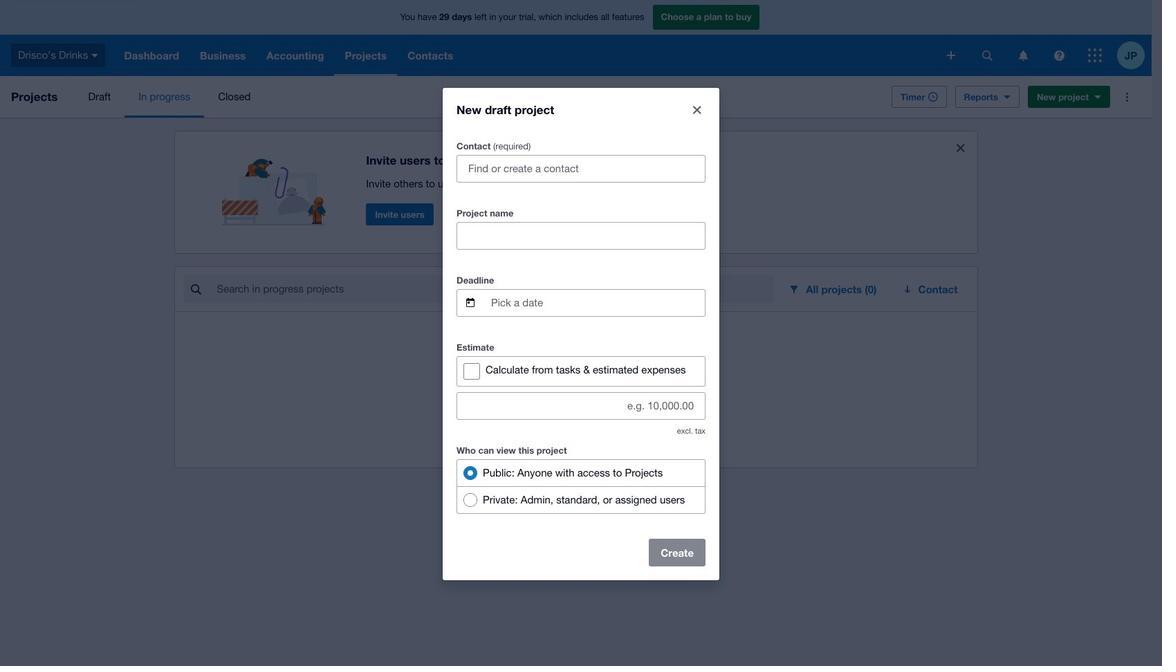 Task type: locate. For each thing, give the bounding box(es) containing it.
0 horizontal spatial svg image
[[92, 54, 99, 57]]

0 horizontal spatial svg image
[[1019, 50, 1028, 61]]

banner
[[0, 0, 1152, 76]]

Pick a date field
[[490, 289, 705, 316]]

svg image
[[982, 50, 992, 61], [947, 51, 955, 59], [92, 54, 99, 57]]

1 horizontal spatial svg image
[[947, 51, 955, 59]]

2 horizontal spatial svg image
[[982, 50, 992, 61]]

dialog
[[443, 88, 719, 580]]

1 horizontal spatial svg image
[[1054, 50, 1064, 61]]

svg image
[[1088, 48, 1102, 62], [1019, 50, 1028, 61], [1054, 50, 1064, 61]]

Search in progress projects search field
[[215, 276, 774, 302]]

None field
[[457, 222, 705, 249]]

invite users to projects image
[[222, 142, 333, 226]]

group
[[457, 459, 706, 514]]



Task type: describe. For each thing, give the bounding box(es) containing it.
2 horizontal spatial svg image
[[1088, 48, 1102, 62]]

Find or create a contact field
[[457, 155, 705, 182]]

e.g. 10,000.00 field
[[457, 393, 705, 419]]



Task type: vqa. For each thing, say whether or not it's contained in the screenshot.
search in progress projects search box
yes



